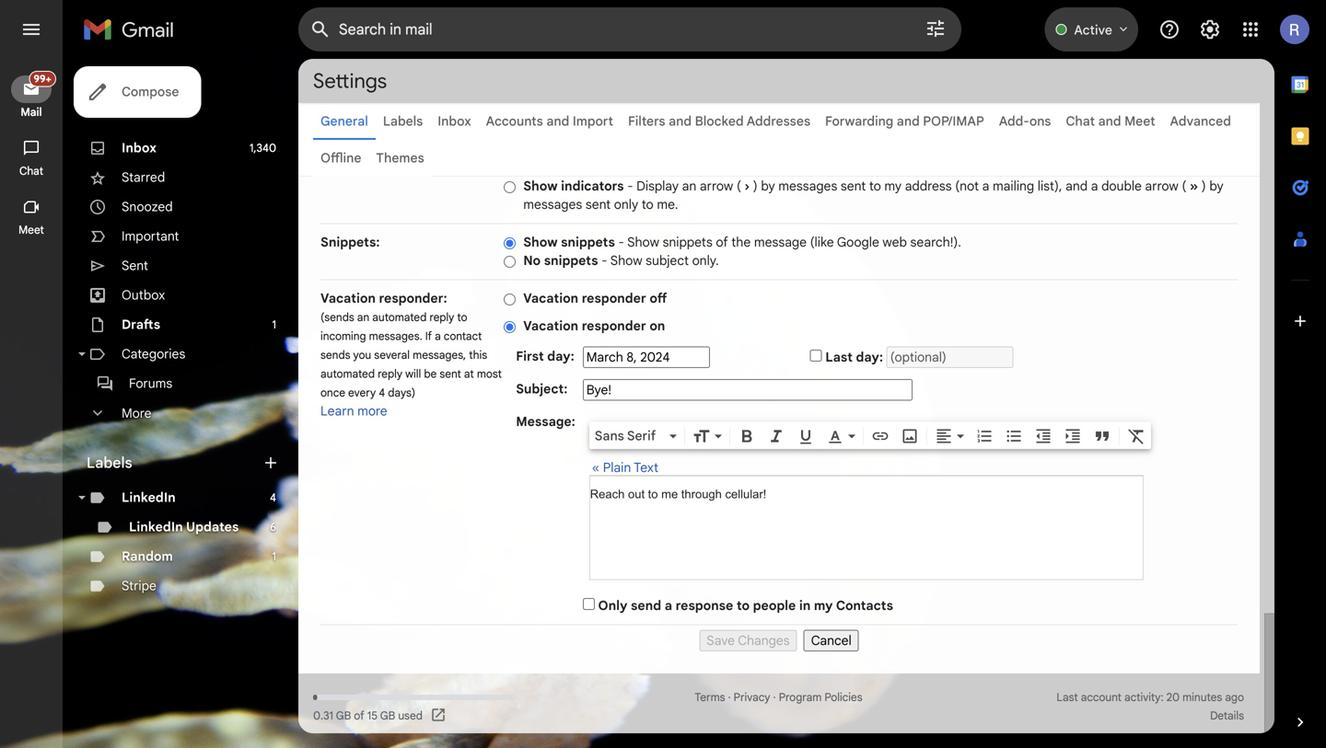 Task type: describe. For each thing, give the bounding box(es) containing it.
1 for drafts
[[272, 318, 276, 332]]

reach
[[590, 488, 625, 502]]

Vacation responder off radio
[[504, 293, 516, 307]]

outbox
[[122, 287, 165, 304]]

import
[[573, 113, 613, 129]]

show up 'no snippets - show subject only.'
[[627, 234, 660, 251]]

0 vertical spatial automated
[[372, 311, 427, 325]]

0 vertical spatial messages
[[779, 178, 838, 194]]

quote ‪(⌘⇧9)‬ image
[[1093, 427, 1112, 446]]

navigation containing save changes
[[321, 626, 1238, 652]]

last for last day:
[[826, 350, 853, 366]]

follow link to manage storage image
[[430, 707, 449, 726]]

link ‪(⌘k)‬ image
[[871, 427, 890, 446]]

display an arrow ( › ) by messages sent to my address (not a mailing list), and a double arrow ( »
[[637, 178, 1199, 194]]

account
[[1081, 691, 1122, 705]]

2 horizontal spatial sent
[[841, 178, 866, 194]]

inbox for bottom inbox link
[[122, 140, 157, 156]]

address
[[905, 178, 952, 194]]

navigation containing mail
[[0, 59, 64, 749]]

indent more ‪(⌘])‬ image
[[1064, 427, 1082, 446]]

no
[[523, 253, 541, 269]]

labels heading
[[87, 454, 262, 473]]

save
[[707, 633, 735, 649]]

Last day: text field
[[887, 347, 1014, 368]]

insert image image
[[901, 427, 919, 446]]

this
[[469, 349, 487, 362]]

contact
[[444, 330, 482, 344]]

2 gb from the left
[[380, 710, 395, 724]]

sans serif option
[[591, 427, 666, 446]]

learn more link
[[321, 403, 388, 420]]

contacts
[[836, 598, 894, 614]]

me.
[[657, 197, 679, 213]]

›
[[745, 178, 750, 194]]

snippets:
[[321, 234, 380, 251]]

1 vertical spatial automated
[[321, 368, 375, 381]]

terms link
[[695, 691, 725, 705]]

vacation responder on
[[523, 318, 665, 334]]

sent inside vacation responder: (sends an automated reply to incoming messages. if a contact sends you several messages, this automated reply will be sent at most once every 4 days) learn more
[[440, 368, 461, 381]]

4 inside vacation responder: (sends an automated reply to incoming messages. if a contact sends you several messages, this automated reply will be sent at most once every 4 days) learn more
[[379, 386, 385, 400]]

linkedin link
[[122, 490, 176, 506]]

stripe
[[122, 579, 157, 595]]

chat for chat
[[19, 164, 43, 178]]

random
[[122, 549, 173, 565]]

sends
[[321, 349, 350, 362]]

at
[[464, 368, 474, 381]]

details
[[1211, 710, 1245, 724]]

remove formatting ‪(⌘\)‬ image
[[1127, 427, 1146, 446]]

numbered list ‪(⌘⇧7)‬ image
[[975, 427, 994, 446]]

of inside footer
[[354, 710, 364, 724]]

a inside vacation responder: (sends an automated reply to incoming messages. if a contact sends you several messages, this automated reply will be sent at most once every 4 days) learn more
[[435, 330, 441, 344]]

most
[[477, 368, 502, 381]]

accounts
[[486, 113, 543, 129]]

linkedin for linkedin link
[[122, 490, 176, 506]]

»
[[1190, 178, 1199, 194]]

footer containing terms
[[298, 689, 1260, 726]]

response
[[676, 598, 734, 614]]

incoming
[[321, 330, 366, 344]]

snippets up only.
[[663, 234, 713, 251]]

Subject text field
[[583, 380, 913, 401]]

underline ‪(⌘u)‬ image
[[797, 428, 815, 447]]

1 horizontal spatial an
[[682, 178, 697, 194]]

off
[[650, 291, 667, 307]]

themes link
[[376, 150, 424, 166]]

settings
[[313, 68, 387, 94]]

show left subject
[[610, 253, 643, 269]]

advanced link
[[1170, 113, 1232, 129]]

important link
[[122, 228, 179, 245]]

vacation responder: (sends an automated reply to incoming messages. if a contact sends you several messages, this automated reply will be sent at most once every 4 days) learn more
[[321, 291, 502, 420]]

0 vertical spatial reply
[[430, 311, 454, 325]]

more button
[[74, 399, 287, 428]]

snoozed
[[122, 199, 173, 215]]

send
[[631, 598, 662, 614]]

(sends
[[321, 311, 354, 325]]

labels link
[[383, 113, 423, 129]]

terms · privacy · program policies
[[695, 691, 863, 705]]

people
[[753, 598, 796, 614]]

accounts and import
[[486, 113, 613, 129]]

sans
[[595, 428, 624, 444]]

0 horizontal spatial my
[[814, 598, 833, 614]]

first day:
[[516, 348, 575, 365]]

bulleted list ‪(⌘⇧8)‬ image
[[1005, 427, 1023, 446]]

double
[[1102, 178, 1142, 194]]

Vacation responder on radio
[[504, 320, 516, 334]]

messages,
[[413, 349, 466, 362]]

important
[[122, 228, 179, 245]]

) inside ) by messages sent only to me.
[[1202, 178, 1207, 194]]

me
[[662, 488, 678, 502]]

day: for last day:
[[856, 350, 883, 366]]

if
[[425, 330, 432, 344]]

6
[[270, 521, 276, 535]]

forums
[[129, 376, 172, 392]]

only
[[598, 598, 628, 614]]

serif
[[627, 428, 656, 444]]

search!).
[[911, 234, 962, 251]]

italic ‪(⌘i)‬ image
[[767, 427, 786, 446]]

drafts
[[122, 317, 160, 333]]

sent
[[122, 258, 148, 274]]

subject:
[[516, 381, 568, 397]]

snippets for show subject only.
[[544, 253, 598, 269]]

themes
[[376, 150, 424, 166]]

1 arrow from the left
[[700, 178, 734, 194]]

vacation responder off
[[523, 291, 667, 307]]

and for chat
[[1099, 113, 1122, 129]]

updates
[[186, 520, 239, 536]]

to left people
[[737, 598, 750, 614]]

policies
[[825, 691, 863, 705]]

0 vertical spatial meet
[[1125, 113, 1156, 129]]

show right show indicators radio
[[523, 178, 558, 194]]

show up no
[[523, 234, 558, 251]]

snippets for show snippets of the message (like google web search!).
[[561, 234, 615, 251]]

indicators
[[561, 178, 624, 194]]

first
[[516, 348, 544, 365]]

once
[[321, 386, 345, 400]]

Show indicators radio
[[504, 180, 516, 194]]

1,340
[[250, 141, 276, 155]]

cellular!
[[725, 488, 767, 502]]

display
[[637, 178, 679, 194]]

by inside ) by messages sent only to me.
[[1210, 178, 1224, 194]]

1 vertical spatial inbox link
[[122, 140, 157, 156]]

1 ) from the left
[[753, 178, 758, 194]]

message
[[754, 234, 807, 251]]

categories link
[[122, 346, 185, 362]]

inbox for the rightmost inbox link
[[438, 113, 471, 129]]

privacy
[[734, 691, 771, 705]]

tab list containing general
[[298, 103, 1260, 177]]

ago
[[1225, 691, 1245, 705]]

filters and blocked addresses
[[628, 113, 811, 129]]

1 horizontal spatial inbox link
[[438, 113, 471, 129]]

starred
[[122, 170, 165, 186]]

- for show snippets of the message (like google web search!).
[[619, 234, 624, 251]]

sans serif
[[595, 428, 656, 444]]

a left double
[[1091, 178, 1099, 194]]

advanced
[[1170, 113, 1232, 129]]



Task type: locate. For each thing, give the bounding box(es) containing it.
1 horizontal spatial reply
[[430, 311, 454, 325]]

to inside text box
[[648, 488, 658, 502]]

gb right 0.31
[[336, 710, 351, 724]]

inbox right labels link
[[438, 113, 471, 129]]

automated
[[372, 311, 427, 325], [321, 368, 375, 381]]

drafts link
[[122, 317, 160, 333]]

search in mail image
[[304, 13, 337, 46]]

0 horizontal spatial navigation
[[0, 59, 64, 749]]

gb right 15
[[380, 710, 395, 724]]

0 horizontal spatial inbox
[[122, 140, 157, 156]]

sent
[[841, 178, 866, 194], [586, 197, 611, 213], [440, 368, 461, 381]]

1 horizontal spatial chat
[[1066, 113, 1095, 129]]

1 horizontal spatial -
[[619, 234, 624, 251]]

google
[[837, 234, 880, 251]]

and for filters
[[669, 113, 692, 129]]

vacation for vacation responder off
[[523, 291, 579, 307]]

1 horizontal spatial gb
[[380, 710, 395, 724]]

arrow left ›
[[700, 178, 734, 194]]

meet down the chat heading
[[19, 223, 44, 237]]

1 vertical spatial 4
[[270, 491, 276, 505]]

navigation
[[0, 59, 64, 749], [321, 626, 1238, 652]]

1 vertical spatial responder
[[582, 318, 646, 334]]

Only send a response to people in my Contacts checkbox
[[583, 599, 595, 611]]

1 horizontal spatial of
[[716, 234, 728, 251]]

vacation up the 'first day:'
[[523, 318, 579, 334]]

labels for labels heading
[[87, 454, 132, 473]]

- for show subject only.
[[602, 253, 608, 269]]

blocked
[[695, 113, 744, 129]]

0 horizontal spatial messages
[[523, 197, 582, 213]]

out
[[628, 488, 645, 502]]

forwarding and pop/imap
[[825, 113, 985, 129]]

of left 15
[[354, 710, 364, 724]]

linkedin down linkedin link
[[129, 520, 183, 536]]

0 vertical spatial -
[[627, 178, 633, 194]]

1 horizontal spatial day:
[[856, 350, 883, 366]]

2 vertical spatial -
[[602, 253, 608, 269]]

1 horizontal spatial tab list
[[1275, 59, 1327, 683]]

offline link
[[321, 150, 361, 166]]

show snippets - show snippets of the message (like google web search!).
[[523, 234, 962, 251]]

offline
[[321, 150, 361, 166]]

1 vertical spatial messages
[[523, 197, 582, 213]]

1 horizontal spatial messages
[[779, 178, 838, 194]]

0 vertical spatial 1
[[272, 318, 276, 332]]

0 horizontal spatial gb
[[336, 710, 351, 724]]

snippets right no
[[544, 253, 598, 269]]

responder for off
[[582, 291, 646, 307]]

0 horizontal spatial inbox link
[[122, 140, 157, 156]]

1 vertical spatial meet
[[19, 223, 44, 237]]

linkedin for linkedin updates
[[129, 520, 183, 536]]

1 horizontal spatial labels
[[383, 113, 423, 129]]

in
[[799, 598, 811, 614]]

chat
[[1066, 113, 1095, 129], [19, 164, 43, 178]]

1 vertical spatial sent
[[586, 197, 611, 213]]

mailing
[[993, 178, 1035, 194]]

add-ons link
[[999, 113, 1051, 129]]

meet
[[1125, 113, 1156, 129], [19, 223, 44, 237]]

reply down several
[[378, 368, 403, 381]]

linkedin
[[122, 490, 176, 506], [129, 520, 183, 536]]

1 down 6
[[272, 550, 276, 564]]

by right ›
[[761, 178, 775, 194]]

0 horizontal spatial day:
[[547, 348, 575, 365]]

) right ›
[[753, 178, 758, 194]]

add-
[[999, 113, 1030, 129]]

chat heading
[[0, 164, 63, 179]]

days)
[[388, 386, 416, 400]]

main menu image
[[20, 18, 42, 41]]

1 by from the left
[[761, 178, 775, 194]]

1 left (sends
[[272, 318, 276, 332]]

0 horizontal spatial an
[[357, 311, 370, 325]]

vacation for vacation responder: (sends an automated reply to incoming messages. if a contact sends you several messages, this automated reply will be sent at most once every 4 days) learn more
[[321, 291, 376, 307]]

and left pop/imap
[[897, 113, 920, 129]]

show
[[523, 178, 558, 194], [523, 234, 558, 251], [627, 234, 660, 251], [610, 253, 643, 269]]

minutes
[[1183, 691, 1223, 705]]

snippets up 'no snippets - show subject only.'
[[561, 234, 615, 251]]

2 ( from the left
[[1182, 178, 1187, 194]]

· right the terms link
[[728, 691, 731, 705]]

last right last day: option on the right of the page
[[826, 350, 853, 366]]

day: for first day:
[[547, 348, 575, 365]]

ons
[[1030, 113, 1051, 129]]

responder down vacation responder off
[[582, 318, 646, 334]]

chat right "ons"
[[1066, 113, 1095, 129]]

2 · from the left
[[773, 691, 776, 705]]

automated up messages.
[[372, 311, 427, 325]]

0 vertical spatial my
[[885, 178, 902, 194]]

responder for on
[[582, 318, 646, 334]]

0 horizontal spatial 4
[[270, 491, 276, 505]]

to left me
[[648, 488, 658, 502]]

formatting options toolbar
[[589, 422, 1151, 449]]

program
[[779, 691, 822, 705]]

of left 'the'
[[716, 234, 728, 251]]

accounts and import link
[[486, 113, 613, 129]]

and
[[547, 113, 570, 129], [669, 113, 692, 129], [897, 113, 920, 129], [1099, 113, 1122, 129], [1066, 178, 1088, 194]]

categories
[[122, 346, 185, 362]]

outbox link
[[122, 287, 165, 304]]

day: right first
[[547, 348, 575, 365]]

1 horizontal spatial sent
[[586, 197, 611, 213]]

4 left 'days)'
[[379, 386, 385, 400]]

support image
[[1159, 18, 1181, 41]]

0.31
[[313, 710, 333, 724]]

arrow left »
[[1145, 178, 1179, 194]]

several
[[374, 349, 410, 362]]

2 responder from the top
[[582, 318, 646, 334]]

a right the if
[[435, 330, 441, 344]]

1 horizontal spatial 4
[[379, 386, 385, 400]]

vacation right vacation responder off option
[[523, 291, 579, 307]]

messages
[[779, 178, 838, 194], [523, 197, 582, 213]]

Last day: checkbox
[[810, 350, 822, 362]]

last day:
[[826, 350, 883, 366]]

0 horizontal spatial by
[[761, 178, 775, 194]]

0 horizontal spatial labels
[[87, 454, 132, 473]]

learn
[[321, 403, 354, 420]]

messages inside ) by messages sent only to me.
[[523, 197, 582, 213]]

sent inside ) by messages sent only to me.
[[586, 197, 611, 213]]

addresses
[[747, 113, 811, 129]]

vacation
[[321, 291, 376, 307], [523, 291, 579, 307], [523, 318, 579, 334]]

labels for labels link
[[383, 113, 423, 129]]

chat and meet link
[[1066, 113, 1156, 129]]

meet inside heading
[[19, 223, 44, 237]]

used
[[398, 710, 423, 724]]

more
[[358, 403, 388, 420]]

1 vertical spatial chat
[[19, 164, 43, 178]]

No snippets radio
[[504, 255, 516, 269]]

vacation for vacation responder on
[[523, 318, 579, 334]]

an inside vacation responder: (sends an automated reply to incoming messages. if a contact sends you several messages, this automated reply will be sent at most once every 4 days) learn more
[[357, 311, 370, 325]]

an right (sends
[[357, 311, 370, 325]]

reply
[[430, 311, 454, 325], [378, 368, 403, 381]]

1 vertical spatial reply
[[378, 368, 403, 381]]

0 vertical spatial last
[[826, 350, 853, 366]]

bold ‪(⌘b)‬ image
[[738, 427, 756, 446]]

0 horizontal spatial last
[[826, 350, 853, 366]]

list),
[[1038, 178, 1063, 194]]

by
[[761, 178, 775, 194], [1210, 178, 1224, 194]]

1 horizontal spatial )
[[1202, 178, 1207, 194]]

2 by from the left
[[1210, 178, 1224, 194]]

terms
[[695, 691, 725, 705]]

0 horizontal spatial chat
[[19, 164, 43, 178]]

1 vertical spatial of
[[354, 710, 364, 724]]

labels up linkedin link
[[87, 454, 132, 473]]

2 1 from the top
[[272, 550, 276, 564]]

more
[[122, 406, 152, 422]]

the
[[732, 234, 751, 251]]

day: right last day: option on the right of the page
[[856, 350, 883, 366]]

a right send
[[665, 598, 673, 614]]

0 vertical spatial chat
[[1066, 113, 1095, 129]]

- for display an arrow (
[[627, 178, 633, 194]]

0 horizontal spatial tab list
[[298, 103, 1260, 177]]

1 vertical spatial -
[[619, 234, 624, 251]]

to inside vacation responder: (sends an automated reply to incoming messages. if a contact sends you several messages, this automated reply will be sent at most once every 4 days) learn more
[[457, 311, 468, 325]]

cancel
[[811, 633, 852, 649]]

every
[[348, 386, 376, 400]]

1 · from the left
[[728, 691, 731, 705]]

to left "me."
[[642, 197, 654, 213]]

0 horizontal spatial -
[[602, 253, 608, 269]]

starred link
[[122, 170, 165, 186]]

( left ›
[[737, 178, 741, 194]]

First day: text field
[[583, 347, 710, 368]]

labels up themes link at the top left of the page
[[383, 113, 423, 129]]

and right the 'list),' on the top of page
[[1066, 178, 1088, 194]]

to up contact on the left top
[[457, 311, 468, 325]]

messages up the (like
[[779, 178, 838, 194]]

99+ link
[[11, 71, 56, 103]]

(not
[[955, 178, 979, 194]]

1 gb from the left
[[336, 710, 351, 724]]

inbox up starred link
[[122, 140, 157, 156]]

gb
[[336, 710, 351, 724], [380, 710, 395, 724]]

and for accounts
[[547, 113, 570, 129]]

1 horizontal spatial arrow
[[1145, 178, 1179, 194]]

sent up the google
[[841, 178, 866, 194]]

4 up 6
[[270, 491, 276, 505]]

1 horizontal spatial my
[[885, 178, 902, 194]]

mail
[[21, 105, 42, 119]]

1 vertical spatial last
[[1057, 691, 1078, 705]]

general link
[[321, 113, 368, 129]]

only
[[614, 197, 639, 213]]

meet heading
[[0, 223, 63, 238]]

0 horizontal spatial )
[[753, 178, 758, 194]]

and right filters
[[669, 113, 692, 129]]

only.
[[692, 253, 719, 269]]

Search in mail text field
[[339, 20, 873, 39]]

- up vacation responder off
[[602, 253, 608, 269]]

labels inside tab list
[[383, 113, 423, 129]]

1 vertical spatial 1
[[272, 550, 276, 564]]

last for last account activity: 20 minutes ago details
[[1057, 691, 1078, 705]]

1 horizontal spatial ·
[[773, 691, 776, 705]]

a right (not on the right top of page
[[983, 178, 990, 194]]

15
[[367, 710, 378, 724]]

linkedin down labels heading
[[122, 490, 176, 506]]

99+
[[34, 73, 52, 85]]

responder
[[582, 291, 646, 307], [582, 318, 646, 334]]

20
[[1167, 691, 1180, 705]]

sent left 'at'
[[440, 368, 461, 381]]

of
[[716, 234, 728, 251], [354, 710, 364, 724]]

1 responder from the top
[[582, 291, 646, 307]]

to inside ) by messages sent only to me.
[[642, 197, 654, 213]]

last inside the last account activity: 20 minutes ago details
[[1057, 691, 1078, 705]]

be
[[424, 368, 437, 381]]

chat inside heading
[[19, 164, 43, 178]]

chat up meet heading
[[19, 164, 43, 178]]

( left »
[[1182, 178, 1187, 194]]

0 horizontal spatial of
[[354, 710, 364, 724]]

vacation inside vacation responder: (sends an automated reply to incoming messages. if a contact sends you several messages, this automated reply will be sent at most once every 4 days) learn more
[[321, 291, 376, 307]]

save changes button
[[699, 631, 797, 652]]

Vacation responder text field
[[590, 486, 1143, 571]]

0 horizontal spatial ·
[[728, 691, 731, 705]]

to left address
[[869, 178, 881, 194]]

0 horizontal spatial arrow
[[700, 178, 734, 194]]

0 vertical spatial 4
[[379, 386, 385, 400]]

my left address
[[885, 178, 902, 194]]

inbox inside tab list
[[438, 113, 471, 129]]

1 horizontal spatial last
[[1057, 691, 1078, 705]]

on
[[650, 318, 665, 334]]

1 vertical spatial labels
[[87, 454, 132, 473]]

Show snippets radio
[[504, 237, 516, 250]]

1 for random
[[272, 550, 276, 564]]

0 vertical spatial linkedin
[[122, 490, 176, 506]]

meet left advanced link
[[1125, 113, 1156, 129]]

Search in mail search field
[[298, 7, 962, 52]]

by right »
[[1210, 178, 1224, 194]]

1 vertical spatial my
[[814, 598, 833, 614]]

· right the privacy link
[[773, 691, 776, 705]]

settings image
[[1199, 18, 1222, 41]]

linkedin updates link
[[129, 520, 239, 536]]

reply up the if
[[430, 311, 454, 325]]

1 horizontal spatial inbox
[[438, 113, 471, 129]]

tab list
[[1275, 59, 1327, 683], [298, 103, 1260, 177]]

0 vertical spatial sent
[[841, 178, 866, 194]]

automated down sends
[[321, 368, 375, 381]]

4
[[379, 386, 385, 400], [270, 491, 276, 505]]

1 horizontal spatial by
[[1210, 178, 1224, 194]]

chat for chat and meet
[[1066, 113, 1095, 129]]

(like
[[810, 234, 834, 251]]

gmail image
[[83, 11, 183, 48]]

chat and meet
[[1066, 113, 1156, 129]]

0 vertical spatial inbox
[[438, 113, 471, 129]]

1 horizontal spatial navigation
[[321, 626, 1238, 652]]

0 vertical spatial inbox link
[[438, 113, 471, 129]]

and for forwarding
[[897, 113, 920, 129]]

- up the 'only'
[[627, 178, 633, 194]]

reach out to me through cellular!
[[590, 488, 767, 502]]

last left account
[[1057, 691, 1078, 705]]

0 vertical spatial labels
[[383, 113, 423, 129]]

add-ons
[[999, 113, 1051, 129]]

0 vertical spatial an
[[682, 178, 697, 194]]

1 ( from the left
[[737, 178, 741, 194]]

and up double
[[1099, 113, 1122, 129]]

messages down show indicators -
[[523, 197, 582, 213]]

sent down the indicators
[[586, 197, 611, 213]]

advanced search options image
[[918, 10, 954, 47]]

) right »
[[1202, 178, 1207, 194]]

day:
[[547, 348, 575, 365], [856, 350, 883, 366]]

1 vertical spatial an
[[357, 311, 370, 325]]

vacation up (sends
[[321, 291, 376, 307]]

linkedin updates
[[129, 520, 239, 536]]

details link
[[1211, 710, 1245, 724]]

an right display
[[682, 178, 697, 194]]

2 ) from the left
[[1202, 178, 1207, 194]]

compose
[[122, 84, 179, 100]]

1 1 from the top
[[272, 318, 276, 332]]

program policies link
[[779, 691, 863, 705]]

footer
[[298, 689, 1260, 726]]

0 horizontal spatial meet
[[19, 223, 44, 237]]

- up 'no snippets - show subject only.'
[[619, 234, 624, 251]]

and left import
[[547, 113, 570, 129]]

1 vertical spatial linkedin
[[129, 520, 183, 536]]

0.31 gb of 15 gb used
[[313, 710, 423, 724]]

-
[[627, 178, 633, 194], [619, 234, 624, 251], [602, 253, 608, 269]]

inbox link up starred link
[[122, 140, 157, 156]]

responder up "vacation responder on"
[[582, 291, 646, 307]]

my right the in on the bottom of page
[[814, 598, 833, 614]]

0 horizontal spatial reply
[[378, 368, 403, 381]]

mail heading
[[0, 105, 63, 120]]

1 vertical spatial inbox
[[122, 140, 157, 156]]

0 vertical spatial responder
[[582, 291, 646, 307]]

last
[[826, 350, 853, 366], [1057, 691, 1078, 705]]

2 horizontal spatial -
[[627, 178, 633, 194]]

0 horizontal spatial sent
[[440, 368, 461, 381]]

0 horizontal spatial (
[[737, 178, 741, 194]]

1 horizontal spatial (
[[1182, 178, 1187, 194]]

) by messages sent only to me.
[[523, 178, 1224, 213]]

indent less ‪(⌘[)‬ image
[[1034, 427, 1053, 446]]

2 vertical spatial sent
[[440, 368, 461, 381]]

2 arrow from the left
[[1145, 178, 1179, 194]]

0 vertical spatial of
[[716, 234, 728, 251]]

inbox link right labels link
[[438, 113, 471, 129]]

1 horizontal spatial meet
[[1125, 113, 1156, 129]]

a
[[983, 178, 990, 194], [1091, 178, 1099, 194], [435, 330, 441, 344], [665, 598, 673, 614]]



Task type: vqa. For each thing, say whether or not it's contained in the screenshot.
Conversation View On
no



